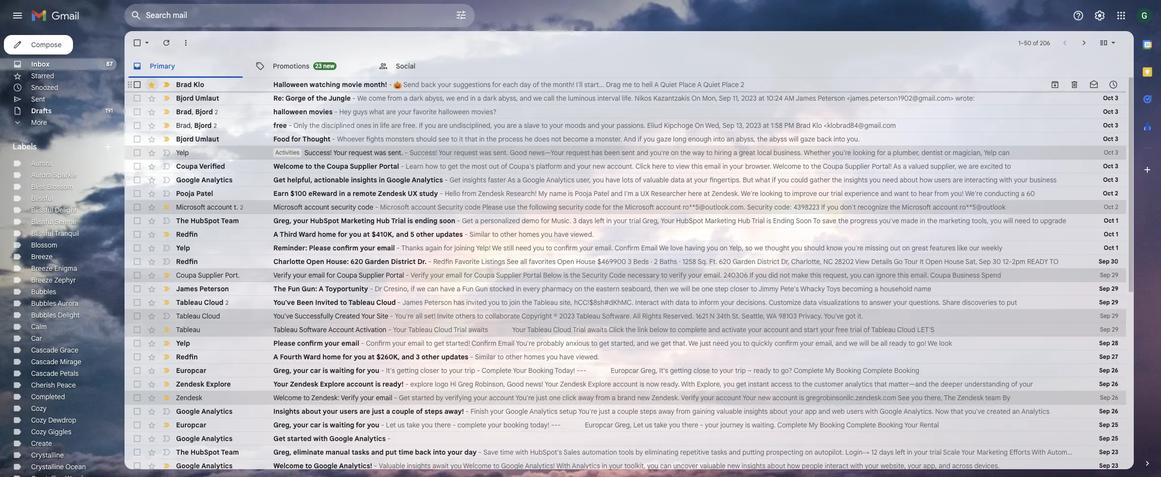 Task type: vqa. For each thing, say whether or not it's contained in the screenshot.


Task type: describe. For each thing, give the bounding box(es) containing it.
tableau down set!
[[408, 326, 433, 334]]

2 explore from the left
[[320, 380, 345, 389]]

row containing tableau
[[125, 323, 1127, 337]]

redfin for charlotte open house: 620 garden district dr.
[[176, 258, 198, 266]]

2 tasks from the left
[[712, 448, 728, 457]]

only
[[294, 121, 308, 130]]

blissful delight
[[31, 206, 77, 215]]

gather
[[810, 176, 831, 184]]

and down n
[[709, 326, 721, 334]]

27 row from the top
[[125, 432, 1127, 446]]

1 fun from the left
[[288, 285, 300, 294]]

1 horizontal spatial marketing
[[706, 217, 737, 225]]

the left way
[[681, 148, 691, 157]]

email down the account
[[342, 339, 360, 348]]

2 awaits from the left
[[588, 326, 608, 334]]

insights left await
[[407, 462, 431, 471]]

0 vertical spatial on
[[692, 94, 701, 103]]

labels heading
[[13, 142, 103, 152]]

tableau down copyright
[[528, 326, 552, 334]]

bubbles for delight
[[31, 311, 56, 320]]

1 for greg, your hubspot marketing hub trial is ending soon - get a personalized demo for music. 3 days left in your trial greg, your hubspot marketing hub trial is ending soon to save the progress you've made in the marketing tools, you will need to upgrade
[[1117, 217, 1119, 224]]

3 for 6th row
[[1116, 149, 1119, 156]]

you're up a fourth ward home for you at $260k, and 3 other updates - similar to other homes you have viewed. ‌ ‌ ‌ ‌ ‌ ‌ ‌ ‌ ‌ ‌ ‌ ‌ ‌ ‌ ‌ ‌ ‌ ‌ ‌ ‌ ‌ ‌ ‌ ‌ ‌ ‌ ‌ ‌ ‌ ‌ ‌ ‌ ‌ ‌ ‌ ‌ ‌ ‌ ‌ ‌ ‌ ‌ ‌ ‌ ‌ ‌ ‌ ‌ ‌ ‌ ‌ ‌ ‌ ‌ ‌ ‌ ‌ ‌ ‌ ‌ ‌ ‌ ‌ ‌ ‌ ‌ ‌ ‌ ‌ ‌ ‌ ‌ ‌ ‌ ‌ ‌ ‌ ‌ ‌ ‌ ‌
[[516, 339, 535, 348]]

that.
[[673, 339, 688, 348]]

way
[[693, 148, 705, 157]]

of down answer
[[864, 326, 871, 334]]

sep 29 for your tableau cloud trial awaits ‌ ‌ ‌ ‌ ‌ ‌ ‌ ‌ ‌ ‌ ‌ ‌ ‌ your tableau cloud trial awaits click the link below to complete and activate your account and start your free trial of tableau cloud let's
[[1101, 326, 1119, 333]]

the right save on the right top
[[839, 217, 849, 225]]

the left link
[[626, 326, 636, 334]]

confirm up favorites
[[554, 244, 578, 253]]

cozy for cozy dewdrop
[[31, 416, 47, 425]]

and left the start on the right bottom
[[791, 326, 803, 334]]

business.
[[774, 148, 803, 157]]

oct for ‌
[[1105, 231, 1115, 238]]

a up greg, your car is waiting for you - let us take you there - complete your booking today! --- ‌ ‌ ‌ ‌ ‌ ‌ ‌ ‌ ‌ ‌ ‌ ‌ ‌ europcar greg, let us take you there - your journey is waiting. complete my booking complete booking your rental
[[612, 407, 616, 416]]

toyportunity
[[325, 285, 368, 294]]

1 steps from the left
[[425, 407, 443, 416]]

you right tools,
[[991, 217, 1002, 225]]

study
[[419, 189, 438, 198]]

baths
[[660, 258, 678, 266]]

it.
[[858, 312, 864, 321]]

2 couple from the left
[[618, 407, 639, 416]]

movies
[[309, 108, 333, 116]]

1 getting from the left
[[397, 367, 419, 375]]

1 was from the left
[[374, 148, 386, 157]]

0 horizontal spatial started
[[287, 435, 312, 443]]

hello
[[445, 189, 461, 198]]

customize
[[769, 298, 802, 307]]

your down "household"
[[894, 298, 908, 307]]

0 horizontal spatial security
[[438, 203, 464, 212]]

1 vertical spatial see
[[899, 394, 910, 403]]

to left quickly
[[744, 339, 750, 348]]

start...
[[585, 80, 605, 89]]

can up set!
[[427, 285, 439, 294]]

1 month! from the left
[[364, 80, 387, 89]]

insights up remote
[[351, 176, 377, 184]]

2 horizontal spatial that
[[951, 407, 964, 416]]

wed,
[[706, 121, 721, 130]]

coupa supplier port.
[[176, 271, 240, 280]]

a left 60
[[1022, 189, 1026, 198]]

blissful for blissful delight
[[31, 206, 53, 215]]

completed
[[31, 393, 65, 402]]

1 sent. from the left
[[388, 148, 403, 157]]

could
[[791, 176, 808, 184]]

26 for welcome to zendesk: verify your email - get started by verifying your account you're just one click away from a brand new zendesk. verify your account your new account is gregrobinsonllc.zendesk.com see you there, the zendesk team by
[[1113, 394, 1119, 402]]

1 horizontal spatial one
[[702, 285, 714, 294]]

get left that.
[[661, 339, 672, 348]]

send back your suggestions for each day of the month! i'll start... drag me to hell a quiet place a quiet place 2
[[402, 80, 745, 89]]

row containing pooja patel
[[125, 187, 1127, 201]]

1 couple from the left
[[392, 407, 415, 416]]

2 open from the left
[[558, 258, 575, 266]]

14 row from the top
[[125, 255, 1127, 269]]

to up the logo
[[441, 367, 448, 375]]

your up app,
[[915, 448, 929, 457]]

bjord umlaut for re: gorge of the jungle
[[176, 94, 219, 103]]

2 garden from the left
[[733, 258, 756, 266]]

got
[[846, 312, 856, 321]]

12 row from the top
[[125, 228, 1127, 241]]

2 vertical spatial valuable
[[700, 462, 726, 471]]

google analytics for insights about your users are just a couple of steps away!
[[176, 407, 233, 416]]

1 there from the left
[[435, 421, 451, 430]]

you up favorites
[[533, 244, 545, 253]]

1 horizontal spatial our
[[970, 244, 980, 253]]

1 vertical spatial zendesk.
[[652, 394, 680, 403]]

end
[[457, 94, 469, 103]]

1 vertical spatial you've
[[966, 407, 986, 416]]

and right the moods
[[588, 121, 600, 130]]

account down wa
[[764, 326, 789, 334]]

26 row from the top
[[125, 419, 1127, 432]]

1 horizontal spatial this
[[811, 271, 822, 280]]

1 house from the left
[[576, 258, 596, 266]]

3 open from the left
[[926, 258, 943, 266]]

🎃 image
[[394, 81, 402, 89]]

2 horizontal spatial into
[[834, 135, 846, 144]]

supplier left portal!
[[845, 162, 871, 171]]

link
[[638, 326, 648, 334]]

oct 3 for as
[[1104, 163, 1119, 170]]

homes for a third ward home for you at $410k, and 5 other updates
[[519, 230, 540, 239]]

pooja patel
[[176, 189, 213, 198]]

2 horizontal spatial this
[[898, 271, 909, 280]]

1 vertical spatial has
[[454, 298, 465, 307]]

1 horizontal spatial click
[[636, 162, 651, 171]]

of up faster
[[501, 162, 508, 171]]

1 analytics! from the left
[[339, 462, 373, 471]]

1 horizontal spatial users
[[847, 407, 864, 416]]

, for free
[[191, 121, 193, 130]]

oct 3 for how
[[1104, 176, 1119, 184]]

been
[[605, 148, 620, 157]]

0 horizontal spatial confirm
[[366, 339, 391, 348]]

2 trip from the left
[[736, 367, 746, 375]]

insights down putting
[[742, 462, 766, 471]]

2 620 from the left
[[720, 258, 732, 266]]

the down lots at right top
[[613, 203, 624, 212]]

tableau cloud 2
[[176, 298, 229, 307]]

0 horizontal spatial if
[[419, 121, 423, 130]]

umlaut for re: gorge of the jungle - we come from a dark abyss, we end in a dark abyss, and we call the luminous interval life. nikos kazantzakis on mon, sep 11, 2023 at 10:24 am james peterson <james.peterson1902@gmail.com> wrote:
[[195, 94, 219, 103]]

calm
[[31, 323, 47, 331]]

life
[[380, 121, 390, 130]]

snoozed link
[[31, 83, 58, 92]]

1 vertical spatial name
[[915, 285, 932, 294]]

tableau down answer
[[872, 326, 896, 334]]

you're down "you."
[[833, 148, 852, 157]]

0 vertical spatial as
[[894, 162, 902, 171]]

0 horizontal spatial closer
[[421, 367, 440, 375]]

0 vertical spatial with
[[682, 380, 696, 389]]

0 vertical spatial days
[[579, 217, 593, 225]]

and left want
[[881, 189, 893, 198]]

cozy for the cozy link at the left bottom
[[31, 405, 47, 413]]

waiting.
[[752, 421, 776, 430]]

2 halloween from the left
[[439, 108, 470, 116]]

undisciplined,
[[450, 121, 492, 130]]

0 horizontal spatial 30
[[993, 258, 1002, 266]]

1 horizontal spatial out
[[891, 244, 901, 253]]

1 vertical spatial valuable
[[717, 407, 743, 416]]

0 horizontal spatial users
[[340, 407, 358, 416]]

start
[[804, 326, 819, 334]]

23 inside tab
[[315, 62, 322, 69]]

1 bubbles from the top
[[31, 288, 56, 296]]

third
[[280, 230, 297, 239]]

2 security from the left
[[559, 203, 584, 212]]

6 row from the top
[[125, 146, 1127, 160]]

0 horizontal spatial klo
[[194, 80, 204, 89]]

0 horizontal spatial what
[[369, 108, 385, 116]]

row containing james peterson
[[125, 282, 1127, 296]]

toolbar inside row
[[1046, 80, 1124, 90]]

the up movies
[[316, 94, 327, 103]]

blissful for blissful link
[[31, 194, 53, 203]]

yelp for oct 1
[[176, 244, 190, 253]]

28 row from the top
[[125, 446, 1127, 460]]

greg, your car is waiting for you - let us take you there - complete your booking today! --- ‌ ‌ ‌ ‌ ‌ ‌ ‌ ‌ ‌ ‌ ‌ ‌ ‌ europcar greg, let us take you there - your journey is waiting. complete my booking complete booking your rental
[[274, 421, 940, 430]]

1 dark from the left
[[410, 94, 423, 103]]

older image
[[1080, 38, 1090, 48]]

to right way
[[707, 148, 713, 157]]

98103
[[779, 312, 797, 321]]

your up $260k,
[[393, 339, 406, 348]]

welcome for welcome to google analytics! - valuable insights await you welcome to google analytics! with analytics in your toolkit, you can uncover valuable new insights about how people interact with your website, your app, and across devices.
[[274, 462, 304, 471]]

22 row from the top
[[125, 364, 1127, 378]]

your down whoever
[[334, 148, 347, 157]]

the fun gun: a toyportunity - dr cresino, if we can have a fun gun stocked in every pharmacy on the eastern seaboard, then we will be one step closer to jimmy pete's whacky toys becoming a household name
[[274, 285, 932, 294]]

in right "made"
[[921, 217, 926, 225]]

you up get started with google analytics - ‌ ‌ ‌ ‌ ‌ ‌ ‌ ‌ ‌ ‌ ‌ ‌ ‌ ‌ ‌ ‌ ‌ ‌ ‌ ‌ ‌ ‌ ‌ ‌ ‌ ‌ ‌ ‌ ‌ ‌ ‌ ‌ ‌ ‌ ‌ ‌ ‌ ‌ ‌ ‌ ‌ ‌ ‌ ‌ ‌ ‌ ‌ ‌ ‌ ‌ ‌ ‌ ‌ ‌ ‌ ‌ ‌ ‌ ‌ ‌ ‌ ‌ ‌ ‌ ‌ ‌ ‌ ‌ ‌ ‌ ‌ ‌ ‌ ‌ ‌ ‌ ‌ ‌ ‌ ‌ ‌ ‌ ‌ ‌ ‌ ‌ ‌ ‌ ‌ ‌ ‌ ‌ ‌ ‌ ‌ ‌ ‌ ‌ ‌ ‌ ‌ on the bottom left of page
[[422, 421, 433, 430]]

movie
[[342, 80, 362, 89]]

2 · from the left
[[679, 258, 681, 266]]

2 row from the top
[[125, 92, 1127, 105]]

2 horizontal spatial marketing
[[978, 448, 1009, 457]]

starred inside labels navigation
[[31, 72, 54, 80]]

the right use
[[518, 203, 528, 212]]

google analytics for get helpful, actionable insights in google analytics
[[176, 176, 233, 184]]

1 vertical spatial on
[[695, 121, 704, 130]]

2 fun from the left
[[463, 285, 474, 294]]

google analytics for get started with google analytics
[[176, 435, 233, 443]]

create link
[[31, 440, 52, 448]]

supplier,
[[931, 162, 957, 171]]

to left hear
[[911, 189, 918, 198]]

privacy.
[[799, 312, 823, 321]]

invite
[[438, 312, 454, 321]]

we left love
[[660, 244, 669, 253]]

your up await
[[448, 448, 463, 457]]

to right discoveries
[[999, 298, 1006, 307]]

26 for greg, your car is waiting for you - it's getting closer to your trip - complete your booking today! --- ‌ ‌ ‌ ‌ ‌ ‌ ‌ ‌ ‌ ‌ ‌ ‌ ‌ europcar greg, it's getting close to your trip – ready to go? complete my booking complete booking
[[1112, 367, 1119, 374]]

2 vertical spatial if
[[411, 285, 415, 294]]

social tab
[[371, 55, 494, 78]]

business
[[953, 271, 980, 280]]

trial up app,
[[930, 448, 942, 457]]

ending
[[415, 217, 438, 225]]

0 vertical spatial free
[[274, 121, 287, 130]]

you.
[[847, 135, 860, 144]]

0 vertical spatial please
[[483, 203, 503, 212]]

1 horizontal spatial how
[[788, 462, 801, 471]]

2 month! from the left
[[553, 80, 575, 89]]

more image
[[181, 38, 191, 48]]

row containing coupa supplier port.
[[125, 269, 1127, 282]]

1 horizontal spatial confirm
[[472, 339, 497, 348]]

putting
[[743, 448, 765, 457]]

a right hiring
[[734, 148, 738, 157]]

sep 26 for welcome to zendesk: verify your email - get started by verifying your account you're just one click away from a brand new zendesk. verify your account your new account is gregrobinsonllc.zendesk.com see you there, the zendesk team by
[[1101, 394, 1119, 402]]

greg, eliminate manual tasks and put time back into your day - save time with hubspot's sales automation tools by eliminating repetitive tasks and putting prospecting on autopilot. login→ 12 days left in your trial scale your marketing efforts with automation
[[274, 448, 1084, 457]]

and
[[624, 135, 636, 144]]

0 horizontal spatial all
[[416, 312, 423, 321]]

0 horizontal spatial left
[[595, 217, 605, 225]]

2 hub from the left
[[738, 217, 751, 225]]

0 vertical spatial see
[[507, 258, 519, 266]]

oct for how
[[1104, 176, 1114, 184]]

1 district from the left
[[391, 258, 416, 266]]

good for robinson,
[[507, 380, 524, 389]]

click
[[563, 394, 577, 403]]

1 horizontal spatial if
[[638, 135, 642, 144]]

nikos
[[635, 94, 652, 103]]

2 we're from the left
[[966, 189, 983, 198]]

email up the gun:
[[309, 271, 325, 280]]

you're right site
[[395, 312, 414, 321]]

1 horizontal spatial into
[[714, 135, 725, 144]]

car for greg, your car is waiting for you - it's getting closer to your trip - complete your booking today! --- ‌ ‌ ‌ ‌ ‌ ‌ ‌ ‌ ‌ ‌ ‌ ‌ ‌ europcar greg, it's getting close to your trip – ready to go? complete my booking complete booking
[[310, 367, 321, 375]]

1 it's from the left
[[386, 367, 395, 375]]

23 new
[[315, 62, 335, 69]]

the up there,
[[929, 380, 940, 389]]

2 house from the left
[[945, 258, 965, 266]]

1 code from the left
[[358, 203, 374, 212]]

i'm
[[625, 189, 634, 198]]

8 row from the top
[[125, 173, 1127, 187]]

local
[[758, 148, 772, 157]]

sep 26 for your zendesk explore account is ready! - explore logo hi greg robinson, good news! your zendesk explore account is now ready. with explore, you get instant access to the customer analytics that matter—and the deeper understanding of your
[[1100, 381, 1119, 388]]

gmail image
[[31, 6, 84, 25]]

1 horizontal spatial all
[[521, 258, 528, 266]]

row containing microsoft account t.
[[125, 201, 1127, 214]]

2 vertical spatial back
[[415, 448, 432, 457]]

17 row from the top
[[125, 296, 1127, 310]]

your up the gun:
[[293, 271, 307, 280]]

the left marketing
[[928, 217, 938, 225]]

new inside tab
[[323, 62, 335, 69]]

1 gaze from the left
[[657, 135, 672, 144]]

1 horizontal spatial should
[[805, 244, 825, 253]]

account
[[329, 326, 354, 334]]

1 vertical spatial days
[[880, 448, 894, 457]]

will right tools,
[[1004, 217, 1014, 225]]

1 success! from the left
[[305, 148, 332, 157]]

your up user,
[[578, 162, 591, 171]]

1 awaits from the left
[[469, 326, 488, 334]]

fingertips.
[[710, 176, 742, 184]]

25 for get started with google analytics - ‌ ‌ ‌ ‌ ‌ ‌ ‌ ‌ ‌ ‌ ‌ ‌ ‌ ‌ ‌ ‌ ‌ ‌ ‌ ‌ ‌ ‌ ‌ ‌ ‌ ‌ ‌ ‌ ‌ ‌ ‌ ‌ ‌ ‌ ‌ ‌ ‌ ‌ ‌ ‌ ‌ ‌ ‌ ‌ ‌ ‌ ‌ ‌ ‌ ‌ ‌ ‌ ‌ ‌ ‌ ‌ ‌ ‌ ‌ ‌ ‌ ‌ ‌ ‌ ‌ ‌ ‌ ‌ ‌ ‌ ‌ ‌ ‌ ‌ ‌ ‌ ‌ ‌ ‌ ‌ ‌ ‌ ‌ ‌ ‌ ‌ ‌ ‌ ‌ ‌ ‌ ‌ ‌ ‌ ‌ ‌ ‌ ‌ ‌ ‌ ‌
[[1112, 435, 1119, 442]]

house:
[[326, 258, 349, 266]]

2 sent. from the left
[[494, 148, 509, 157]]

starred tooltip
[[137, 90, 166, 111]]

researcher
[[651, 189, 687, 198]]

your down microsoft account security code - microsoft account security code please use the following security code for the microsoft account ro**5@outlook.com. security code: 4398223 if you don't recognize the microsoft account ro**5@outlook
[[614, 217, 628, 225]]

ward for third
[[299, 230, 316, 239]]

your up third
[[293, 217, 309, 225]]

2 ux from the left
[[641, 189, 650, 198]]

1 horizontal spatial what
[[756, 176, 771, 184]]

car
[[31, 334, 42, 343]]

0 horizontal spatial great
[[740, 148, 756, 157]]

oct for as
[[1104, 163, 1114, 170]]

your up across at right
[[962, 448, 976, 457]]

1 horizontal spatial left
[[896, 448, 906, 457]]

1 vertical spatial one
[[549, 394, 561, 403]]

today!
[[555, 367, 576, 375]]

cascade for cascade grace
[[31, 346, 58, 355]]

<james.peterson1902@gmail.com>
[[847, 94, 954, 103]]

2 pooja from the left
[[575, 189, 592, 198]]

favorite
[[413, 108, 437, 116]]

view
[[676, 162, 690, 171]]

sep 29 for you're all set! invite others to collaborate copyright © 2023 tableau software. all rights reserved. 1621 n 34th st. seattle, wa 98103 privacy. you've got it.
[[1101, 313, 1119, 320]]

your down again
[[431, 271, 444, 280]]

–
[[748, 367, 752, 375]]

blissful link
[[31, 194, 53, 203]]

cascade mirage
[[31, 358, 81, 367]]

a up portal!
[[888, 148, 892, 157]]

in left every
[[516, 285, 522, 294]]

the right gather
[[832, 176, 843, 184]]

email,
[[816, 339, 834, 348]]

sep 23 for welcome to google analytics! - valuable insights await you welcome to google analytics! with analytics in your toolkit, you can uncover valuable new insights about how people interact with your website, your app, and across devices.
[[1100, 462, 1119, 470]]

a up movies?
[[478, 94, 481, 103]]

aurora for aurora link
[[31, 159, 52, 168]]

to right me
[[634, 80, 641, 89]]

1 vertical spatial my
[[826, 367, 835, 375]]

0 horizontal spatial james
[[176, 285, 198, 294]]

18 row from the top
[[125, 310, 1127, 323]]

greg, your car is waiting for you - it's getting closer to your trip - complete your booking today! --- ‌ ‌ ‌ ‌ ‌ ‌ ‌ ‌ ‌ ‌ ‌ ‌ ‌ europcar greg, it's getting close to your trip – ready to go? complete my booking complete booking
[[274, 367, 920, 375]]

0 horizontal spatial marketing
[[341, 217, 375, 225]]

3 request from the left
[[566, 148, 590, 157]]

breeze for breeze zephyr
[[31, 276, 53, 285]]

1 place from the left
[[679, 80, 696, 89]]

1 for a third ward home for you at $410k, and 5 other updates - similar to other homes you have viewed. ‌ ‌ ‌ ‌ ‌ ‌ ‌ ‌ ‌ ‌ ‌ ‌ ‌ ‌ ‌ ‌ ‌ ‌ ‌ ‌ ‌ ‌ ‌ ‌ ‌ ‌ ‌ ‌ ‌ ‌ ‌ ‌ ‌ ‌ ‌ ‌ ‌ ‌ ‌ ‌ ‌ ‌ ‌ ‌ ‌ ‌ ‌ ‌ ‌ ‌ ‌ ‌ ‌ ‌ ‌ ‌ ‌ ‌ ‌ ‌ ‌ ‌ ‌ ‌ ‌ ‌ ‌ ‌ ‌ ‌ ‌ ‌ ‌ ‌ ‌ ‌ ‌ ‌ ‌ ‌ ‌
[[1117, 231, 1119, 238]]

primary tab
[[125, 55, 247, 78]]

trial down it.
[[851, 326, 862, 334]]

2 vertical spatial peterson
[[425, 298, 452, 307]]

oct 1 for a third ward home for you at $410k, and 5 other updates - similar to other homes you have viewed. ‌ ‌ ‌ ‌ ‌ ‌ ‌ ‌ ‌ ‌ ‌ ‌ ‌ ‌ ‌ ‌ ‌ ‌ ‌ ‌ ‌ ‌ ‌ ‌ ‌ ‌ ‌ ‌ ‌ ‌ ‌ ‌ ‌ ‌ ‌ ‌ ‌ ‌ ‌ ‌ ‌ ‌ ‌ ‌ ‌ ‌ ‌ ‌ ‌ ‌ ‌ ‌ ‌ ‌ ‌ ‌ ‌ ‌ ‌ ‌ ‌ ‌ ‌ ‌ ‌ ‌ ‌ ‌ ‌ ‌ ‌ ‌ ‌ ‌ ‌ ‌ ‌ ‌ ‌ ‌ ‌
[[1105, 231, 1119, 238]]

tab list containing primary
[[125, 55, 1135, 78]]

0 vertical spatial ready
[[890, 339, 907, 348]]

trial up don't
[[831, 189, 843, 198]]

2 us from the left
[[646, 421, 653, 430]]

1 explore from the left
[[206, 380, 231, 389]]

2 there from the left
[[682, 421, 699, 430]]

oct 3 for you.
[[1104, 135, 1119, 143]]

to left "view"
[[668, 162, 675, 171]]

oct 3 for peterson
[[1104, 94, 1119, 102]]

2 vertical spatial if
[[750, 271, 754, 280]]

across
[[953, 462, 973, 471]]

3 for 25th row from the bottom
[[1116, 135, 1119, 143]]

earn
[[274, 189, 289, 198]]

29 for you're all set! invite others to collaborate copyright © 2023 tableau software. all rights reserved. 1621 n 34th st. seattle, wa 98103 privacy. you've got it.
[[1113, 313, 1119, 320]]

re: gorge of the jungle - we come from a dark abyss, we end in a dark abyss, and we call the luminous interval life. nikos kazantzakis on mon, sep 11, 2023 at 10:24 am james peterson <james.peterson1902@gmail.com> wrote:
[[274, 94, 975, 103]]

3 explore from the left
[[588, 380, 611, 389]]

3 for row containing coupa verified
[[1116, 163, 1119, 170]]

you up 'analytics.'
[[912, 394, 923, 403]]

pm
[[785, 121, 795, 130]]

2 success! from the left
[[410, 148, 437, 157]]

sep 25 for greg, your car is waiting for you - let us take you there - complete your booking today! --- ‌ ‌ ‌ ‌ ‌ ‌ ‌ ‌ ‌ ‌ ‌ ‌ ‌ europcar greg, let us take you there - your journey is waiting. complete my booking complete booking your rental
[[1100, 422, 1119, 429]]

crystalline for crystalline ocean
[[31, 463, 64, 472]]

by
[[1003, 394, 1011, 403]]

eastern
[[596, 285, 620, 294]]

you left did
[[756, 271, 767, 280]]

started!
[[446, 339, 470, 348]]

2 vertical spatial james
[[403, 298, 423, 307]]

a third ward home for you at $410k, and 5 other updates - similar to other homes you have viewed. ‌ ‌ ‌ ‌ ‌ ‌ ‌ ‌ ‌ ‌ ‌ ‌ ‌ ‌ ‌ ‌ ‌ ‌ ‌ ‌ ‌ ‌ ‌ ‌ ‌ ‌ ‌ ‌ ‌ ‌ ‌ ‌ ‌ ‌ ‌ ‌ ‌ ‌ ‌ ‌ ‌ ‌ ‌ ‌ ‌ ‌ ‌ ‌ ‌ ‌ ‌ ‌ ‌ ‌ ‌ ‌ ‌ ‌ ‌ ‌ ‌ ‌ ‌ ‌ ‌ ‌ ‌ ‌ ‌ ‌ ‌ ‌ ‌ ‌ ‌ ‌ ‌ ‌ ‌ ‌ ‌
[[274, 230, 736, 239]]

other right 5
[[416, 230, 434, 239]]

data up privacy.
[[803, 298, 817, 307]]

complete up the login→
[[847, 421, 877, 430]]

0 vertical spatial be
[[692, 285, 700, 294]]

does
[[535, 135, 550, 144]]

1 vertical spatial blossom
[[31, 241, 57, 250]]

updates for a third ward home for you at $410k, and 5 other updates
[[436, 230, 463, 239]]

cascade for cascade petals
[[31, 369, 58, 378]]

2 inside tableau cloud 2
[[226, 299, 229, 306]]

you!
[[951, 189, 964, 198]]

redfin down again
[[434, 258, 453, 266]]

setup
[[560, 407, 577, 416]]

main content containing primary
[[125, 31, 1135, 478]]

your zendesk explore account is ready! - explore logo hi greg robinson, good news! your zendesk explore account is now ready. with explore, you get instant access to the customer analytics that matter—and the deeper understanding of your
[[274, 380, 1034, 389]]

your right finish
[[491, 407, 504, 416]]

1 vertical spatial click
[[609, 326, 624, 334]]

1 tasks from the left
[[352, 448, 370, 457]]

2 code from the left
[[465, 203, 481, 212]]

look
[[940, 339, 953, 348]]

1 vertical spatial 2023
[[746, 121, 762, 130]]

come
[[369, 94, 386, 103]]

can down view
[[864, 271, 875, 280]]

2 vertical spatial please
[[274, 339, 296, 348]]

tour
[[905, 258, 919, 266]]

away!
[[445, 407, 464, 416]]

2 analytics! from the left
[[525, 462, 555, 471]]

coupa up james peterson
[[176, 271, 197, 280]]

10:24
[[767, 94, 783, 103]]

we right 'then'
[[670, 285, 679, 294]]

new down the now
[[638, 394, 650, 403]]

support image
[[1073, 10, 1085, 21]]

trial up started!
[[454, 326, 467, 334]]

2 horizontal spatial users
[[935, 176, 952, 184]]

more button
[[0, 117, 117, 129]]

rental
[[920, 421, 940, 430]]

coupa up gun
[[475, 271, 495, 280]]

1 vertical spatial that
[[875, 380, 888, 389]]

he
[[525, 135, 533, 144]]

0 vertical spatial put
[[1007, 298, 1018, 307]]

3 row from the top
[[125, 105, 1127, 119]]

and left putting
[[729, 448, 741, 457]]

1 horizontal spatial security
[[582, 271, 608, 280]]

cherish peace
[[31, 381, 76, 390]]

11 row from the top
[[125, 214, 1127, 228]]

to up decisions.
[[751, 285, 758, 294]]

0 vertical spatial blossom
[[47, 183, 73, 191]]

1 request from the left
[[349, 148, 373, 157]]

cozy for cozy giggles
[[31, 428, 47, 437]]

website,
[[881, 462, 907, 471]]

1 vertical spatial by
[[636, 448, 644, 457]]

oct 1 for reminder: please confirm your email - thanks again for joining yelp! we still need you to confirm your email. confirm email we love having you on yelp, so we thought you should know you're missing out on great features like our weekly
[[1105, 244, 1119, 252]]

then
[[655, 285, 669, 294]]

1 · from the left
[[651, 258, 653, 266]]

1 vertical spatial if
[[773, 176, 777, 184]]

2 horizontal spatial abyss,
[[736, 135, 756, 144]]

2 place from the left
[[722, 80, 739, 89]]

insights up waiting. at the right bottom of the page
[[745, 407, 768, 416]]

welcome for welcome to the coupa supplier portal - learn how to get the most out of coupa's platform and your new account. click here to view this email in your browser. welcome to the coupa supplier portal! as a valued supplier, we are excited to
[[274, 162, 304, 171]]

have down music.
[[554, 230, 569, 239]]

coupa up actionable
[[327, 162, 349, 171]]

1 horizontal spatial email
[[642, 244, 658, 253]]

1 horizontal spatial complete
[[678, 326, 707, 334]]

you're up view
[[845, 244, 864, 253]]

2 getting from the left
[[670, 367, 692, 375]]

1 vertical spatial if
[[822, 203, 826, 212]]

to up helpful,
[[305, 162, 312, 171]]

1 us from the left
[[398, 421, 405, 430]]

1 security from the left
[[331, 203, 356, 212]]

0 horizontal spatial day
[[465, 448, 477, 457]]

1 vertical spatial as
[[508, 176, 516, 184]]

reminder: please confirm your email - thanks again for joining yelp! we still need you to confirm your email. confirm email we love having you on yelp, so we thought you should know you're missing out on great features like our weekly
[[274, 244, 1003, 253]]

1 vertical spatial looking
[[761, 189, 783, 198]]

whether
[[804, 148, 831, 157]]

2 time from the left
[[500, 448, 514, 457]]

of right understanding
[[1012, 380, 1018, 389]]

to left inform
[[692, 298, 698, 307]]

1 horizontal spatial started
[[412, 394, 434, 403]]

calm link
[[31, 323, 47, 331]]

1 quiet from the left
[[661, 80, 678, 89]]

bubbles for aurora
[[31, 299, 56, 308]]

2 gaze from the left
[[801, 135, 816, 144]]

answer
[[870, 298, 892, 307]]

0 horizontal spatial here
[[653, 162, 667, 171]]

with up conducting
[[1000, 176, 1013, 184]]

3 for 26th row from the bottom of the page
[[1116, 122, 1119, 129]]

microsoft down i'm
[[625, 203, 655, 212]]

your up finish
[[474, 394, 488, 403]]

blissful tranquil link
[[31, 229, 79, 238]]

viewed. for a third ward home for you at $410k, and 5 other updates
[[571, 230, 594, 239]]

1 open from the left
[[306, 258, 324, 266]]

the hubspot team for greg, eliminate manual tasks and put time back into your day
[[176, 448, 239, 457]]

just right that.
[[700, 339, 712, 348]]

1 vertical spatial not
[[780, 271, 791, 280]]

0 horizontal spatial name
[[550, 189, 567, 198]]

cloud down tableau cloud 2
[[202, 312, 220, 321]]

drafts
[[31, 107, 52, 115]]

blissful for blissful serene
[[31, 218, 53, 226]]

supplier up the stocked
[[496, 271, 522, 280]]

below
[[544, 271, 562, 280]]

1 vertical spatial how
[[920, 176, 933, 184]]

0 vertical spatial you've
[[880, 217, 900, 225]]

2 it's from the left
[[660, 367, 669, 375]]

1 horizontal spatial great
[[912, 244, 929, 253]]

2 vertical spatial with
[[557, 462, 571, 471]]

Search mail text field
[[146, 11, 428, 20]]

4 row from the top
[[125, 119, 1127, 132]]

sep 29 for james peterson has invited you to join the tableau site, hcc!$8sh#dkhmc. interact with data to inform your decisions. customize data visualizations to answer your questions. share discoveries to put
[[1100, 299, 1119, 306]]

0 horizontal spatial an
[[727, 135, 735, 144]]

your down seattle,
[[749, 326, 762, 334]]



Task type: locate. For each thing, give the bounding box(es) containing it.
cherish
[[31, 381, 55, 390]]

2 umlaut from the top
[[195, 135, 219, 144]]

security down hello
[[438, 203, 464, 212]]

if left could
[[773, 176, 777, 184]]

music.
[[552, 217, 572, 225]]

2 dark from the left
[[483, 94, 497, 103]]

0 vertical spatial cozy
[[31, 405, 47, 413]]

success! down thought
[[305, 148, 332, 157]]

interacting
[[965, 176, 998, 184]]

we right cresino,
[[417, 285, 426, 294]]

verify down charlotte
[[274, 271, 291, 280]]

james right the am
[[796, 94, 817, 103]]

klo
[[194, 80, 204, 89], [813, 121, 823, 130]]

to down save
[[494, 462, 500, 471]]

code down user,
[[586, 203, 601, 212]]

account up marketing
[[933, 203, 959, 212]]

0 horizontal spatial looking
[[761, 189, 783, 198]]

0 horizontal spatial was
[[374, 148, 386, 157]]

explore,
[[697, 380, 722, 389]]

autopilot.
[[815, 448, 844, 457]]

pooja
[[176, 189, 195, 198], [575, 189, 592, 198]]

2 cozy from the top
[[31, 416, 47, 425]]

0 horizontal spatial not
[[552, 135, 562, 144]]

1 row from the top
[[125, 78, 1127, 92]]

oct 2 for earn $100 ereward in a remote zendesk ux study - hello from zendesk research! my name is pooja patel and i'm a ux researcher here at zendesk. we're looking to improve our trial experience and want to hear from you! we're conducting a 60
[[1104, 190, 1119, 197]]

1 horizontal spatial quiet
[[704, 80, 721, 89]]

of right lots at right top
[[635, 176, 642, 184]]

2 vertical spatial how
[[788, 462, 801, 471]]

breeze for breeze enigma
[[31, 264, 53, 273]]

days
[[579, 217, 593, 225], [880, 448, 894, 457]]

1 horizontal spatial james
[[403, 298, 423, 307]]

oct for you.
[[1104, 135, 1114, 143]]

get
[[448, 162, 458, 171], [434, 339, 445, 348], [600, 339, 610, 348], [661, 339, 672, 348], [737, 380, 747, 389]]

2 the hubspot team from the top
[[176, 448, 239, 457]]

all
[[633, 312, 641, 321]]

0 horizontal spatial should
[[416, 135, 437, 144]]

1 horizontal spatial day
[[520, 80, 531, 89]]

we're
[[742, 189, 759, 198], [966, 189, 983, 198]]

is
[[569, 189, 573, 198], [408, 217, 413, 225], [767, 217, 772, 225], [564, 271, 569, 280], [323, 367, 328, 375], [376, 380, 381, 389], [640, 380, 645, 389], [800, 394, 805, 403], [323, 421, 328, 430], [746, 421, 751, 430]]

1 vertical spatial bjord umlaut
[[176, 135, 219, 144]]

oct for to
[[1104, 190, 1114, 197]]

23 row from the top
[[125, 378, 1127, 391]]

0 horizontal spatial abyss,
[[425, 94, 445, 103]]

0 horizontal spatial put
[[386, 448, 397, 457]]

hcc!$8sh#dkhmc.
[[574, 298, 634, 307]]

you've successfully created your site - you're all set! invite others to collaborate copyright © 2023 tableau software. all rights reserved. 1621 n 34th st. seattle, wa 98103 privacy. you've got it.
[[274, 312, 864, 321]]

1 vertical spatial complete
[[458, 421, 487, 430]]

1 horizontal spatial as
[[894, 162, 902, 171]]

get down the ready!
[[399, 394, 410, 403]]

at up ro**5@outlook.com.
[[704, 189, 710, 198]]

29 row from the top
[[125, 460, 1127, 473]]

1 horizontal spatial abyss,
[[499, 94, 518, 103]]

you
[[425, 121, 436, 130], [494, 121, 505, 130], [644, 135, 655, 144], [593, 176, 604, 184], [778, 176, 790, 184], [870, 176, 881, 184], [828, 203, 839, 212], [991, 217, 1002, 225], [349, 230, 362, 239], [541, 230, 553, 239], [533, 244, 545, 253], [707, 244, 719, 253], [792, 244, 803, 253], [756, 271, 767, 280], [851, 271, 862, 280], [489, 298, 500, 307], [731, 339, 742, 348], [354, 353, 366, 362], [547, 353, 558, 362], [367, 367, 380, 375], [724, 380, 735, 389], [912, 394, 923, 403], [367, 421, 380, 430], [422, 421, 433, 430], [669, 421, 681, 430], [451, 462, 462, 471], [648, 462, 659, 471]]

team for greg, eliminate manual tasks and put time back into your day
[[221, 448, 239, 457]]

great left local
[[740, 148, 756, 157]]

hubspot's
[[530, 448, 563, 457]]

yelp up excited
[[985, 148, 997, 157]]

0 horizontal spatial sent.
[[388, 148, 403, 157]]

0 vertical spatial back
[[421, 80, 436, 89]]

free.
[[403, 121, 417, 130]]

see down still
[[507, 258, 519, 266]]

waiting up manual
[[330, 421, 354, 430]]

2 take from the left
[[654, 421, 668, 430]]

kipchoge
[[664, 121, 694, 130]]

all left favorites
[[521, 258, 528, 266]]

1 horizontal spatial be
[[872, 339, 879, 348]]

21 row from the top
[[125, 350, 1127, 364]]

the up pharmacy
[[571, 271, 581, 280]]

fun left gun
[[463, 285, 474, 294]]

5 row from the top
[[125, 132, 1127, 146]]

a up answer
[[875, 285, 879, 294]]

2 team from the top
[[221, 448, 239, 457]]

good for sent.
[[510, 148, 527, 157]]

giggles
[[48, 428, 71, 437]]

0 horizontal spatial away
[[578, 394, 594, 403]]

0 vertical spatial all
[[521, 258, 528, 266]]

advanced search options image
[[452, 5, 471, 25]]

0 vertical spatial umlaut
[[195, 94, 219, 103]]

patel up microsoft account t. 2
[[196, 189, 213, 198]]

sep 26 for greg, your car is waiting for you - it's getting closer to your trip - complete your booking today! --- ‌ ‌ ‌ ‌ ‌ ‌ ‌ ‌ ‌ ‌ ‌ ‌ ‌ europcar greg, it's getting close to your trip – ready to go? complete my booking complete booking
[[1100, 367, 1119, 374]]

2 bjord umlaut from the top
[[176, 135, 219, 144]]

email down $410k,
[[377, 244, 395, 253]]

9 row from the top
[[125, 187, 1127, 201]]

0 horizontal spatial be
[[692, 285, 700, 294]]

0 vertical spatial has
[[592, 148, 603, 157]]

1 horizontal spatial was
[[480, 148, 492, 157]]

activate
[[722, 326, 747, 334]]

crystalline ocean
[[31, 463, 86, 472]]

1 vertical spatial started
[[287, 435, 312, 443]]

0 horizontal spatial free
[[274, 121, 287, 130]]

1 trip from the left
[[465, 367, 476, 375]]

this down way
[[692, 162, 703, 171]]

3 cozy from the top
[[31, 428, 47, 437]]

25
[[1112, 422, 1119, 429], [1112, 435, 1119, 442]]

1 horizontal spatial see
[[899, 394, 910, 403]]

1 we're from the left
[[742, 189, 759, 198]]

2 car from the top
[[310, 421, 321, 430]]

not right does
[[552, 135, 562, 144]]

the left most
[[460, 162, 470, 171]]

row containing zendesk
[[125, 391, 1127, 405]]

1 ux from the left
[[408, 189, 418, 198]]

analytics
[[201, 176, 233, 184], [412, 176, 443, 184], [547, 176, 575, 184], [201, 407, 233, 416], [530, 407, 558, 416], [1022, 407, 1050, 416], [201, 435, 233, 443], [355, 435, 386, 443], [201, 462, 233, 471], [572, 462, 601, 471]]

toggle split pane mode image
[[1100, 38, 1109, 48]]

your down 12
[[866, 462, 879, 471]]

get
[[274, 176, 286, 184], [450, 176, 461, 184], [462, 217, 473, 225], [399, 394, 410, 403], [274, 435, 286, 443]]

25 row from the top
[[125, 405, 1127, 419]]

home for third
[[318, 230, 336, 239]]

2 sep 23 from the top
[[1100, 462, 1119, 470]]

1 horizontal spatial patel
[[594, 189, 610, 198]]

0 horizontal spatial ready
[[754, 367, 772, 375]]

1 for reminder: please confirm your email - thanks again for joining yelp! we still need you to confirm your email. confirm email we love having you on yelp, so we thought you should know you're missing out on great features like our weekly
[[1117, 244, 1119, 252]]

blissful down bliss
[[31, 194, 53, 203]]

waiting for it's getting closer to your trip - complete your booking today! --- ‌ ‌ ‌ ‌ ‌ ‌ ‌ ‌ ‌ ‌ ‌ ‌ ‌ europcar greg, it's getting close to your trip – ready to go? complete my booking complete booking
[[330, 367, 354, 375]]

excited
[[981, 162, 1004, 171]]

household
[[881, 285, 913, 294]]

1 let from the left
[[386, 421, 396, 430]]

we up guys at the left top of page
[[358, 94, 367, 103]]

confirm
[[333, 244, 359, 253], [554, 244, 578, 253], [297, 339, 323, 348], [775, 339, 799, 348]]

have up today!
[[560, 353, 575, 362]]

2 oct 1 from the top
[[1105, 231, 1119, 238]]

0 vertical spatial out
[[489, 162, 500, 171]]

dark
[[410, 94, 423, 103], [483, 94, 497, 103]]

send
[[404, 80, 420, 89]]

home for fourth
[[323, 353, 341, 362]]

aurora for aurora sparkle
[[31, 171, 52, 180]]

1 horizontal spatial success!
[[410, 148, 437, 157]]

trial up "anxious"
[[573, 326, 586, 334]]

1 vertical spatial ward
[[304, 353, 321, 362]]

set!
[[424, 312, 436, 321]]

analytics! down manual
[[339, 462, 373, 471]]

oct for <klobrad84@gmail.com
[[1104, 122, 1114, 129]]

missing
[[866, 244, 889, 253]]

3 oct 1 from the top
[[1105, 244, 1119, 252]]

need down 60
[[1016, 217, 1031, 225]]

that right analytics
[[875, 380, 888, 389]]

0 horizontal spatial open
[[306, 258, 324, 266]]

23 for greg, eliminate manual tasks and put time back into your day - save time with hubspot's sales automation tools by eliminating repetitive tasks and putting prospecting on autopilot. login→ 12 days left in your trial scale your marketing efforts with automation
[[1112, 449, 1119, 456]]

updates down soon
[[436, 230, 463, 239]]

26 for your zendesk explore account is ready! - explore logo hi greg robinson, good news! your zendesk explore account is now ready. with explore, you get instant access to the customer analytics that matter—and the deeper understanding of your
[[1112, 381, 1119, 388]]

account left t.
[[207, 203, 232, 212]]

abyss, down each
[[499, 94, 518, 103]]

0 horizontal spatial zendesk.
[[652, 394, 680, 403]]

1 oct 1 from the top
[[1105, 217, 1119, 224]]

None checkbox
[[132, 121, 142, 130], [132, 189, 142, 199], [132, 230, 142, 239], [132, 284, 142, 294], [132, 298, 142, 308], [132, 366, 142, 376], [132, 380, 142, 389], [132, 393, 142, 403], [132, 421, 142, 430], [132, 448, 142, 458], [132, 121, 142, 130], [132, 189, 142, 199], [132, 230, 142, 239], [132, 284, 142, 294], [132, 298, 142, 308], [132, 366, 142, 376], [132, 380, 142, 389], [132, 393, 142, 403], [132, 421, 142, 430], [132, 448, 142, 458]]

0 vertical spatial that
[[465, 135, 478, 144]]

0 horizontal spatial house
[[576, 258, 596, 266]]

get up earn
[[274, 176, 286, 184]]

we left still
[[492, 244, 502, 253]]

now
[[936, 407, 950, 416]]

social
[[396, 62, 416, 70]]

1 vertical spatial ready
[[754, 367, 772, 375]]

what
[[369, 108, 385, 116], [756, 176, 771, 184]]

2 horizontal spatial my
[[826, 367, 835, 375]]

cloud
[[204, 298, 224, 307], [377, 298, 396, 307], [202, 312, 220, 321], [434, 326, 452, 334], [554, 326, 572, 334], [898, 326, 916, 334]]

listings
[[482, 258, 506, 266]]

0 vertical spatial breeze
[[31, 253, 53, 261]]

data
[[671, 176, 685, 184], [676, 298, 690, 307], [803, 298, 817, 307]]

12-
[[1003, 258, 1013, 266]]

aurora
[[31, 159, 52, 168], [31, 171, 52, 180], [58, 299, 78, 308]]

25 for greg, your car is waiting for you - let us take you there - complete your booking today! --- ‌ ‌ ‌ ‌ ‌ ‌ ‌ ‌ ‌ ‌ ‌ ‌ ‌ europcar greg, let us take you there - your journey is waiting. complete my booking complete booking your rental
[[1112, 422, 1119, 429]]

hey
[[339, 108, 351, 116]]

tableau down tableau cloud 2
[[176, 312, 200, 321]]

ward right fourth
[[304, 353, 321, 362]]

1 horizontal spatial district
[[758, 258, 780, 266]]

2 patel from the left
[[594, 189, 610, 198]]

if right cresino,
[[411, 285, 415, 294]]

ready.
[[661, 380, 680, 389]]

questions.
[[910, 298, 941, 307]]

bjord umlaut for food for thought
[[176, 135, 219, 144]]

0 horizontal spatial if
[[411, 285, 415, 294]]

29 for your tableau cloud trial awaits ‌ ‌ ‌ ‌ ‌ ‌ ‌ ‌ ‌ ‌ ‌ ‌ ‌ your tableau cloud trial awaits click the link below to complete and activate your account and start your free trial of tableau cloud let's
[[1113, 326, 1119, 333]]

1 the hubspot team from the top
[[176, 217, 239, 225]]

1 vertical spatial peterson
[[200, 285, 229, 294]]

2 blissful from the top
[[31, 206, 53, 215]]

sep 25 for get started with google analytics - ‌ ‌ ‌ ‌ ‌ ‌ ‌ ‌ ‌ ‌ ‌ ‌ ‌ ‌ ‌ ‌ ‌ ‌ ‌ ‌ ‌ ‌ ‌ ‌ ‌ ‌ ‌ ‌ ‌ ‌ ‌ ‌ ‌ ‌ ‌ ‌ ‌ ‌ ‌ ‌ ‌ ‌ ‌ ‌ ‌ ‌ ‌ ‌ ‌ ‌ ‌ ‌ ‌ ‌ ‌ ‌ ‌ ‌ ‌ ‌ ‌ ‌ ‌ ‌ ‌ ‌ ‌ ‌ ‌ ‌ ‌ ‌ ‌ ‌ ‌ ‌ ‌ ‌ ‌ ‌ ‌ ‌ ‌ ‌ ‌ ‌ ‌ ‌ ‌ ‌ ‌ ‌ ‌ ‌ ‌ ‌ ‌ ‌ ‌ ‌ ‌
[[1100, 435, 1119, 442]]

waiting for let us take you there - complete your booking today! --- ‌ ‌ ‌ ‌ ‌ ‌ ‌ ‌ ‌ ‌ ‌ ‌ ‌ europcar greg, let us take you there - your journey is waiting. complete my booking complete booking your rental
[[330, 421, 354, 430]]

3 for 28th row from the bottom
[[1116, 94, 1119, 102]]

brad , bjord 2 for halloween movies
[[176, 107, 218, 116]]

your down fourth
[[293, 367, 309, 375]]

crystalline
[[31, 451, 64, 460], [31, 463, 64, 472]]

13,
[[737, 121, 745, 130]]

blissful for blissful tranquil
[[31, 229, 53, 238]]

experience
[[845, 189, 879, 198]]

oct 1 for greg, your hubspot marketing hub trial is ending soon - get a personalized demo for music. 3 days left in your trial greg, your hubspot marketing hub trial is ending soon to save the progress you've made in the marketing tools, you will need to upgrade
[[1105, 217, 1119, 224]]

bjord
[[176, 94, 194, 103], [195, 107, 213, 116], [194, 121, 212, 130], [176, 135, 194, 144]]

0 vertical spatial starred
[[31, 72, 54, 80]]

your down "1258"
[[689, 271, 702, 280]]

site
[[377, 312, 389, 321]]

pooja up microsoft account t. 2
[[176, 189, 195, 198]]

1 horizontal spatial awaits
[[588, 326, 608, 334]]

0 vertical spatial by
[[436, 394, 444, 403]]

1 vertical spatial oct 2
[[1105, 203, 1119, 211]]

homes for a fourth ward home for you at $260k, and 3 other updates
[[524, 353, 545, 362]]

email down the ready!
[[376, 394, 393, 403]]

booking
[[504, 421, 529, 430]]

1 horizontal spatial closer
[[731, 285, 750, 294]]

time up 'valuable'
[[399, 448, 414, 457]]

tableau cloud
[[176, 312, 220, 321]]

0 horizontal spatial request
[[349, 148, 373, 157]]

1 vertical spatial cascade
[[31, 358, 58, 367]]

features
[[930, 244, 956, 253]]

3 code from the left
[[586, 203, 601, 212]]

1 vertical spatial car
[[310, 421, 321, 430]]

halloween movies - hey guys what are your favorite halloween movies?
[[274, 108, 497, 116]]

promotions, 23 new messages, tab
[[248, 55, 370, 78]]

redfin for a fourth ward home for you at $260k, and 3 other updates
[[176, 353, 198, 362]]

please up personalized
[[483, 203, 503, 212]]

0 vertical spatial homes
[[519, 230, 540, 239]]

oct 3 for <klobrad84@gmail.com
[[1104, 122, 1119, 129]]

klo up whether
[[813, 121, 823, 130]]

2 inside microsoft account t. 2
[[240, 204, 243, 211]]

1 vertical spatial team
[[221, 448, 239, 457]]

2
[[741, 80, 745, 89], [215, 108, 218, 116], [214, 122, 217, 129], [1116, 190, 1119, 197], [1116, 203, 1119, 211], [240, 204, 243, 211], [655, 258, 658, 266], [226, 299, 229, 306]]

you right explore,
[[724, 380, 735, 389]]

23 for welcome to google analytics! - valuable insights await you welcome to google analytics! with analytics in your toolkit, you can uncover valuable new insights about how people interact with your website, your app, and across devices.
[[1112, 462, 1119, 470]]

2 steps from the left
[[640, 407, 657, 416]]

0 vertical spatial 23
[[315, 62, 322, 69]]

4398223
[[794, 203, 820, 212]]

actionable
[[314, 176, 349, 184]]

now
[[647, 380, 660, 389]]

0 vertical spatial klo
[[194, 80, 204, 89]]

0 horizontal spatial district
[[391, 258, 416, 266]]

have left lots at right top
[[606, 176, 621, 184]]

1 take from the left
[[407, 421, 420, 430]]

1 horizontal spatial hub
[[738, 217, 751, 225]]

row containing brad klo
[[125, 78, 1127, 92]]

brad
[[176, 80, 192, 89], [176, 107, 192, 116], [176, 121, 191, 130], [797, 121, 811, 130]]

back down get started with google analytics - ‌ ‌ ‌ ‌ ‌ ‌ ‌ ‌ ‌ ‌ ‌ ‌ ‌ ‌ ‌ ‌ ‌ ‌ ‌ ‌ ‌ ‌ ‌ ‌ ‌ ‌ ‌ ‌ ‌ ‌ ‌ ‌ ‌ ‌ ‌ ‌ ‌ ‌ ‌ ‌ ‌ ‌ ‌ ‌ ‌ ‌ ‌ ‌ ‌ ‌ ‌ ‌ ‌ ‌ ‌ ‌ ‌ ‌ ‌ ‌ ‌ ‌ ‌ ‌ ‌ ‌ ‌ ‌ ‌ ‌ ‌ ‌ ‌ ‌ ‌ ‌ ‌ ‌ ‌ ‌ ‌ ‌ ‌ ‌ ‌ ‌ ‌ ‌ ‌ ‌ ‌ ‌ ‌ ‌ ‌ ‌ ‌ ‌ ‌ ‌ ‌ on the bottom left of page
[[415, 448, 432, 457]]

you've for you've been invited to tableau cloud - james peterson has invited you to join the tableau site, hcc!$8sh#dkhmc. interact with data to inform your decisions. customize data visualizations to answer your questions. share discoveries to put
[[274, 298, 295, 307]]

enigma
[[54, 264, 77, 273]]

with
[[682, 380, 696, 389], [1032, 448, 1046, 457], [557, 462, 571, 471]]

yelp for oct 3
[[176, 148, 189, 157]]

you've left "successfully"
[[274, 312, 293, 321]]

couple down brand
[[618, 407, 639, 416]]

whoever
[[337, 135, 365, 144]]

0 vertical spatial james
[[796, 94, 817, 103]]

1 garden from the left
[[365, 258, 389, 266]]

cozy
[[31, 405, 47, 413], [31, 416, 47, 425], [31, 428, 47, 437]]

1 vertical spatial out
[[891, 244, 901, 253]]

your down a fourth ward home for you at $260k, and 3 other updates - similar to other homes you have viewed. ‌ ‌ ‌ ‌ ‌ ‌ ‌ ‌ ‌ ‌ ‌ ‌ ‌ ‌ ‌ ‌ ‌ ‌ ‌ ‌ ‌ ‌ ‌ ‌ ‌ ‌ ‌ ‌ ‌ ‌ ‌ ‌ ‌ ‌ ‌ ‌ ‌ ‌ ‌ ‌ ‌ ‌ ‌ ‌ ‌ ‌ ‌ ‌ ‌ ‌ ‌ ‌ ‌ ‌ ‌ ‌ ‌ ‌ ‌ ‌ ‌ ‌ ‌ ‌ ‌ ‌ ‌ ‌ ‌ ‌ ‌ ‌ ‌ ‌ ‌ ‌ ‌ ‌ ‌ ‌ ‌
[[513, 367, 527, 375]]

your
[[438, 80, 452, 89], [398, 108, 412, 116], [550, 121, 564, 130], [602, 121, 615, 130], [578, 162, 591, 171], [730, 162, 744, 171], [695, 176, 708, 184], [1015, 176, 1029, 184], [293, 217, 309, 225], [614, 217, 628, 225], [360, 244, 375, 253], [580, 244, 594, 253], [293, 271, 307, 280], [431, 271, 444, 280], [689, 271, 702, 280], [721, 298, 735, 307], [894, 298, 908, 307], [749, 326, 762, 334], [821, 326, 835, 334], [325, 339, 340, 348], [393, 339, 406, 348], [801, 339, 814, 348], [293, 367, 309, 375], [449, 367, 463, 375], [720, 367, 734, 375], [1020, 380, 1034, 389], [361, 394, 374, 403], [474, 394, 488, 403], [701, 394, 715, 403], [323, 407, 338, 416], [491, 407, 504, 416], [790, 407, 804, 416], [293, 421, 309, 430], [488, 421, 502, 430], [705, 421, 719, 430], [448, 448, 463, 457], [915, 448, 929, 457], [609, 462, 623, 471], [866, 462, 879, 471], [908, 462, 922, 471]]

1 horizontal spatial fun
[[463, 285, 474, 294]]

an up hiring
[[727, 135, 735, 144]]

0 vertical spatial if
[[419, 121, 423, 130]]

0 horizontal spatial days
[[579, 217, 593, 225]]

similar for a third ward home for you at $410k, and 5 other updates
[[470, 230, 491, 239]]

app
[[806, 407, 817, 416]]

cascade for cascade mirage
[[31, 358, 58, 367]]

your up explore,
[[720, 367, 734, 375]]

to left verify
[[662, 271, 668, 280]]

cloud up site
[[377, 298, 396, 307]]

dr,
[[782, 258, 790, 266]]

26 for insights about your users are just a couple of steps away! - finish your google analytics setup you're just a couple steps away from gaining valuable insights about your app and web users with google analytics. now that you've created an analytics
[[1112, 408, 1119, 415]]

there
[[435, 421, 451, 430], [682, 421, 699, 430]]

4 blissful from the top
[[31, 229, 53, 238]]

oct 2 for microsoft account security code - microsoft account security code please use the following security code for the microsoft account ro**5@outlook.com. security code: 4398223 if you don't recognize the microsoft account ro**5@outlook
[[1105, 203, 1119, 211]]

sep 23 for greg, eliminate manual tasks and put time back into your day - save time with hubspot's sales automation tools by eliminating repetitive tasks and putting prospecting on autopilot. login→ 12 days left in your trial scale your marketing efforts with automation
[[1100, 449, 1119, 456]]

bubbles down breeze zephyr link
[[31, 288, 56, 296]]

2 was from the left
[[480, 148, 492, 157]]

on down long
[[671, 148, 679, 157]]

refresh image
[[162, 38, 171, 48]]

29 for james peterson has invited you to join the tableau site, hcc!$8sh#dkhmc. interact with data to inform your decisions. customize data visualizations to answer your questions. share discoveries to put
[[1112, 299, 1119, 306]]

petals
[[60, 369, 79, 378]]

brad , bjord 2 for free
[[176, 121, 217, 130]]

click down activities success! your request was sent. - success! your request was sent. good news—your request has been sent and you're on the way to hiring a great local business. whether you're looking for a plumber, dentist or magician, yelp can
[[636, 162, 651, 171]]

in down actionable
[[339, 189, 345, 198]]

redfin up coupa supplier port.
[[176, 258, 198, 266]]

request down become
[[566, 148, 590, 157]]

19 row from the top
[[125, 323, 1127, 337]]

7 row from the top
[[125, 160, 1127, 173]]

starred inside "starred" tooltip
[[141, 97, 162, 104]]

similar for a fourth ward home for you at $260k, and 3 other updates
[[475, 353, 496, 362]]

users down supplier,
[[935, 176, 952, 184]]

1 horizontal spatial 30
[[1112, 258, 1119, 265]]

by
[[436, 394, 444, 403], [636, 448, 644, 457]]

13 row from the top
[[125, 241, 1127, 255]]

google analytics
[[176, 176, 233, 184], [176, 407, 233, 416], [176, 435, 233, 443], [176, 462, 233, 471]]

sat,
[[966, 258, 978, 266]]

welcome for welcome to zendesk: verify your email - get started by verifying your account you're just one click away from a brand new zendesk. verify your account your new account is gregrobinsonllc.zendesk.com see you there, the zendesk team by
[[274, 394, 302, 403]]

aurora up aurora sparkle
[[31, 159, 52, 168]]

None checkbox
[[132, 38, 142, 48], [132, 80, 142, 90], [132, 93, 142, 103], [132, 107, 142, 117], [132, 134, 142, 144], [132, 148, 142, 158], [132, 162, 142, 171], [132, 175, 142, 185], [132, 202, 142, 212], [132, 216, 142, 226], [132, 243, 142, 253], [132, 257, 142, 267], [132, 271, 142, 280], [132, 312, 142, 321], [132, 325, 142, 335], [132, 339, 142, 349], [132, 352, 142, 362], [132, 407, 142, 417], [132, 434, 142, 444], [132, 461, 142, 471], [132, 38, 142, 48], [132, 80, 142, 90], [132, 93, 142, 103], [132, 107, 142, 117], [132, 134, 142, 144], [132, 148, 142, 158], [132, 162, 142, 171], [132, 175, 142, 185], [132, 202, 142, 212], [132, 216, 142, 226], [132, 243, 142, 253], [132, 257, 142, 267], [132, 271, 142, 280], [132, 312, 142, 321], [132, 325, 142, 335], [132, 339, 142, 349], [132, 352, 142, 362], [132, 407, 142, 417], [132, 434, 142, 444], [132, 461, 142, 471]]

delight for blissful delight
[[55, 206, 77, 215]]

1 horizontal spatial please
[[309, 244, 331, 253]]

20 row from the top
[[125, 337, 1127, 350]]

settings image
[[1095, 10, 1106, 21]]

inform
[[700, 298, 720, 307]]

labels navigation
[[0, 31, 125, 478]]

2 quiet from the left
[[704, 80, 721, 89]]

1 time from the left
[[399, 448, 414, 457]]

2 let from the left
[[634, 421, 644, 430]]

charlotte
[[274, 258, 305, 266]]

redfin up zendesk explore
[[176, 353, 198, 362]]

your down tools
[[609, 462, 623, 471]]

1 google analytics from the top
[[176, 176, 233, 184]]

1 horizontal spatial email.
[[704, 271, 722, 280]]

eliminating
[[645, 448, 679, 457]]

yelp up coupa supplier port.
[[176, 244, 190, 253]]

to down personalized
[[492, 230, 499, 239]]

2 horizontal spatial if
[[822, 203, 826, 212]]

1 crystalline from the top
[[31, 451, 64, 460]]

1 vertical spatial should
[[805, 244, 825, 253]]

2 vertical spatial my
[[809, 421, 819, 430]]

your up hi
[[449, 367, 463, 375]]

2 horizontal spatial how
[[920, 176, 933, 184]]

1 vertical spatial sep 25
[[1100, 435, 1119, 442]]

1 sep 23 from the top
[[1100, 449, 1119, 456]]

ward for fourth
[[304, 353, 321, 362]]

1 halloween from the left
[[274, 108, 307, 116]]

name
[[550, 189, 567, 198], [915, 285, 932, 294]]

3 blissful from the top
[[31, 218, 53, 226]]

0 horizontal spatial getting
[[397, 367, 419, 375]]

the hubspot team for greg, your hubspot marketing hub trial is ending soon
[[176, 217, 239, 225]]

10 row from the top
[[125, 201, 1127, 214]]

if right free.
[[419, 121, 423, 130]]

verify your email for coupa supplier portal - verify your email for coupa supplier portal below is the security code necessary to verify your email. 240306 if you did not make this request, you can ignore this email. coupa business spend
[[274, 271, 1002, 280]]

1 620 from the left
[[351, 258, 363, 266]]

<klobrad84@gmail.com
[[824, 121, 897, 130]]

row containing zendesk explore
[[125, 378, 1127, 391]]

pooja down user,
[[575, 189, 592, 198]]

we down the 'magician,'
[[959, 162, 968, 171]]

1 25 from the top
[[1112, 422, 1119, 429]]

1 cascade from the top
[[31, 346, 58, 355]]

you've
[[880, 217, 900, 225], [966, 407, 986, 416]]

1 car from the top
[[310, 367, 321, 375]]

login→
[[846, 448, 870, 457]]

0 vertical spatial my
[[539, 189, 548, 198]]

redfin for a third ward home for you at $410k, and 5 other updates
[[176, 230, 198, 239]]

1 vertical spatial crystalline
[[31, 463, 64, 472]]

on left mon,
[[692, 94, 701, 103]]

your up insights
[[274, 380, 288, 389]]

trial left ending
[[752, 217, 765, 225]]

put
[[1007, 298, 1018, 307], [386, 448, 397, 457]]

5
[[411, 230, 415, 239]]

0 horizontal spatial this
[[692, 162, 703, 171]]

team for greg, your hubspot marketing hub trial is ending soon
[[221, 217, 239, 225]]

oct for on
[[1105, 244, 1115, 252]]

0 vertical spatial not
[[552, 135, 562, 144]]

1 vertical spatial please
[[309, 244, 331, 253]]

1 hub from the left
[[377, 217, 390, 225]]

main content
[[125, 31, 1135, 478]]

0 horizontal spatial peterson
[[200, 285, 229, 294]]

None search field
[[125, 4, 475, 27]]

oct for made
[[1105, 217, 1115, 224]]

you've for you've successfully created your site - you're all set! invite others to collaborate copyright © 2023 tableau software. all rights reserved. 1621 n 34th st. seattle, wa 98103 privacy. you've got it.
[[274, 312, 293, 321]]

umlaut for food for thought - whoever fights monsters should see to it that in the process he does not become a monster. and if you gaze long enough into an abyss, the abyss will gaze back into you.
[[195, 135, 219, 144]]

greg, your hubspot marketing hub trial is ending soon - get a personalized demo for music. 3 days left in your trial greg, your hubspot marketing hub trial is ending soon to save the progress you've made in the marketing tools, you will need to upgrade
[[274, 217, 1067, 225]]

1 vertical spatial with
[[1032, 448, 1046, 457]]

activation
[[356, 326, 387, 334]]

oct for peterson
[[1104, 94, 1114, 102]]

the up actionable
[[314, 162, 325, 171]]

row containing coupa verified
[[125, 160, 1127, 173]]

1 horizontal spatial we're
[[966, 189, 983, 198]]

ward right third
[[299, 230, 316, 239]]

supplier up dr
[[359, 271, 384, 280]]

your down the social tab
[[438, 80, 452, 89]]

google analytics for welcome to google analytics!
[[176, 462, 233, 471]]

1 horizontal spatial house
[[945, 258, 965, 266]]

2 25 from the top
[[1112, 435, 1119, 442]]

main menu image
[[12, 10, 23, 21]]

eliud
[[648, 121, 663, 130]]

viewed. for a fourth ward home for you at $260k, and 3 other updates
[[576, 353, 600, 362]]

1 vertical spatial home
[[323, 353, 341, 362]]

23
[[315, 62, 322, 69], [1112, 449, 1119, 456], [1112, 462, 1119, 470]]

car for greg, your car is waiting for you - let us take you there - complete your booking today! --- ‌ ‌ ‌ ‌ ‌ ‌ ‌ ‌ ‌ ‌ ‌ ‌ ‌ europcar greg, let us take you there - your journey is waiting. complete my booking complete booking your rental
[[310, 421, 321, 430]]

2pm
[[1013, 258, 1026, 266]]

2 request from the left
[[454, 148, 478, 157]]

account up brand
[[613, 380, 638, 389]]

0 vertical spatial delight
[[55, 206, 77, 215]]

1 horizontal spatial it's
[[660, 367, 669, 375]]

4 google analytics from the top
[[176, 462, 233, 471]]

breeze for breeze link
[[31, 253, 53, 261]]

your down the start on the right bottom
[[801, 339, 814, 348]]

0 horizontal spatial steps
[[425, 407, 443, 416]]

aurora sparkle link
[[31, 171, 77, 180]]

2 horizontal spatial security
[[748, 203, 773, 212]]

0 vertical spatial peterson
[[818, 94, 846, 103]]

trial
[[392, 217, 406, 225], [752, 217, 765, 225], [454, 326, 467, 334], [573, 326, 586, 334]]

row
[[125, 78, 1127, 92], [125, 92, 1127, 105], [125, 105, 1127, 119], [125, 119, 1127, 132], [125, 132, 1127, 146], [125, 146, 1127, 160], [125, 160, 1127, 173], [125, 173, 1127, 187], [125, 187, 1127, 201], [125, 201, 1127, 214], [125, 214, 1127, 228], [125, 228, 1127, 241], [125, 241, 1127, 255], [125, 255, 1127, 269], [125, 269, 1127, 282], [125, 282, 1127, 296], [125, 296, 1127, 310], [125, 310, 1127, 323], [125, 323, 1127, 337], [125, 337, 1127, 350], [125, 350, 1127, 364], [125, 364, 1127, 378], [125, 378, 1127, 391], [125, 391, 1127, 405], [125, 405, 1127, 419], [125, 419, 1127, 432], [125, 432, 1127, 446], [125, 446, 1127, 460], [125, 460, 1127, 473]]

about up waiting. at the right bottom of the page
[[770, 407, 788, 416]]

1 horizontal spatial zendesk.
[[712, 189, 740, 198]]

with up eliminate on the bottom left
[[313, 435, 328, 443]]

, for halloween movies
[[192, 107, 194, 116]]

cascade grace
[[31, 346, 78, 355]]

3 for 22th row from the bottom
[[1116, 176, 1119, 184]]

crystalline for crystalline link
[[31, 451, 64, 460]]

toys
[[827, 285, 841, 294]]

can down eliminating
[[661, 462, 672, 471]]

europcar down zendesk explore
[[176, 421, 207, 430]]

toolbar
[[1046, 80, 1124, 90]]

1 vertical spatial good
[[507, 380, 524, 389]]

tab list
[[1135, 31, 1162, 442], [125, 55, 1135, 78]]

search mail image
[[128, 7, 145, 24]]

1 vertical spatial umlaut
[[195, 135, 219, 144]]

email. down ft.
[[704, 271, 722, 280]]

1 team from the top
[[221, 217, 239, 225]]

2 cascade from the top
[[31, 358, 58, 367]]

0 horizontal spatial halloween
[[274, 108, 307, 116]]

umlaut down brad klo
[[195, 94, 219, 103]]

a fourth ward home for you at $260k, and 3 other updates - similar to other homes you have viewed. ‌ ‌ ‌ ‌ ‌ ‌ ‌ ‌ ‌ ‌ ‌ ‌ ‌ ‌ ‌ ‌ ‌ ‌ ‌ ‌ ‌ ‌ ‌ ‌ ‌ ‌ ‌ ‌ ‌ ‌ ‌ ‌ ‌ ‌ ‌ ‌ ‌ ‌ ‌ ‌ ‌ ‌ ‌ ‌ ‌ ‌ ‌ ‌ ‌ ‌ ‌ ‌ ‌ ‌ ‌ ‌ ‌ ‌ ‌ ‌ ‌ ‌ ‌ ‌ ‌ ‌ ‌ ‌ ‌ ‌ ‌ ‌ ‌ ‌ ‌ ‌ ‌ ‌ ‌ ‌ ‌
[[274, 353, 741, 362]]

1 brad , bjord 2 from the top
[[176, 107, 218, 116]]

yelp for sep 28
[[176, 339, 190, 348]]

0 vertical spatial 2023
[[742, 94, 757, 103]]

3 google analytics from the top
[[176, 435, 233, 443]]

1 pooja from the left
[[176, 189, 195, 198]]

sep 26 for insights about your users are just a couple of steps away! - finish your google analytics setup you're just a couple steps away from gaining valuable insights about your app and web users with google analytics. now that you've created an analytics
[[1100, 408, 1119, 415]]

0 horizontal spatial that
[[465, 135, 478, 144]]

district up did
[[758, 258, 780, 266]]

0 vertical spatial complete
[[678, 326, 707, 334]]

about up want
[[900, 176, 919, 184]]

see
[[507, 258, 519, 266], [899, 394, 910, 403]]

2 district from the left
[[758, 258, 780, 266]]



